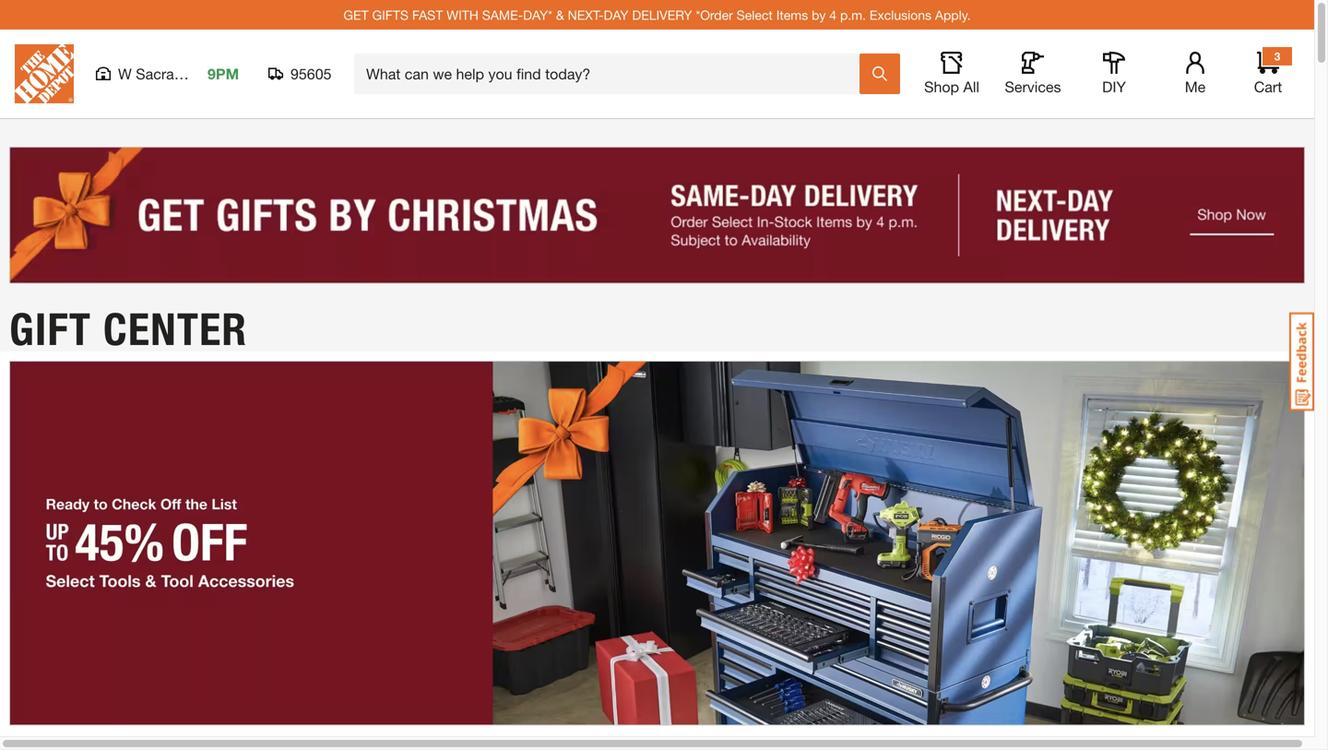 Task type: vqa. For each thing, say whether or not it's contained in the screenshot.
HOME
no



Task type: describe. For each thing, give the bounding box(es) containing it.
the home depot logo image
[[15, 44, 74, 103]]

next-
[[568, 7, 604, 22]]

ready to check off the list. up to 45% off select tools & tool accessories image
[[9, 361, 1306, 726]]

me
[[1185, 78, 1206, 95]]

sacramento
[[136, 65, 216, 83]]

select
[[737, 7, 773, 22]]

9pm
[[208, 65, 239, 83]]

shop
[[925, 78, 960, 95]]

get gifts fast with same-day* & next-day delivery *order select items by 4 p.m. exclusions apply.
[[344, 7, 971, 22]]

apply.
[[936, 7, 971, 22]]

day
[[604, 7, 629, 22]]

exclusions
[[870, 7, 932, 22]]

services
[[1005, 78, 1062, 95]]

gift center
[[9, 303, 248, 356]]

What can we help you find today? search field
[[366, 54, 859, 93]]

95605
[[291, 65, 332, 83]]

shop all
[[925, 78, 980, 95]]

by
[[812, 7, 826, 22]]

w sacramento 9pm
[[118, 65, 239, 83]]



Task type: locate. For each thing, give the bounding box(es) containing it.
4
[[830, 7, 837, 22]]

feedback link image
[[1290, 312, 1315, 412]]

gift
[[9, 303, 91, 356]]

shop all button
[[923, 52, 982, 96]]

items
[[777, 7, 808, 22]]

sponsored banner image
[[9, 147, 1306, 284]]

cart
[[1255, 78, 1283, 95]]

center
[[103, 303, 248, 356]]

delivery
[[632, 7, 692, 22]]

services button
[[1004, 52, 1063, 96]]

w
[[118, 65, 132, 83]]

diy button
[[1085, 52, 1144, 96]]

cart 3
[[1255, 50, 1283, 95]]

&
[[556, 7, 564, 22]]

day*
[[523, 7, 553, 22]]

*order
[[696, 7, 733, 22]]

diy
[[1103, 78, 1126, 95]]

3
[[1275, 50, 1281, 63]]

same-
[[482, 7, 523, 22]]

get
[[344, 7, 369, 22]]

me button
[[1166, 52, 1225, 96]]

with
[[447, 7, 479, 22]]

gifts
[[372, 7, 409, 22]]

p.m.
[[841, 7, 866, 22]]

fast
[[412, 7, 443, 22]]

95605 button
[[268, 65, 332, 83]]

all
[[964, 78, 980, 95]]



